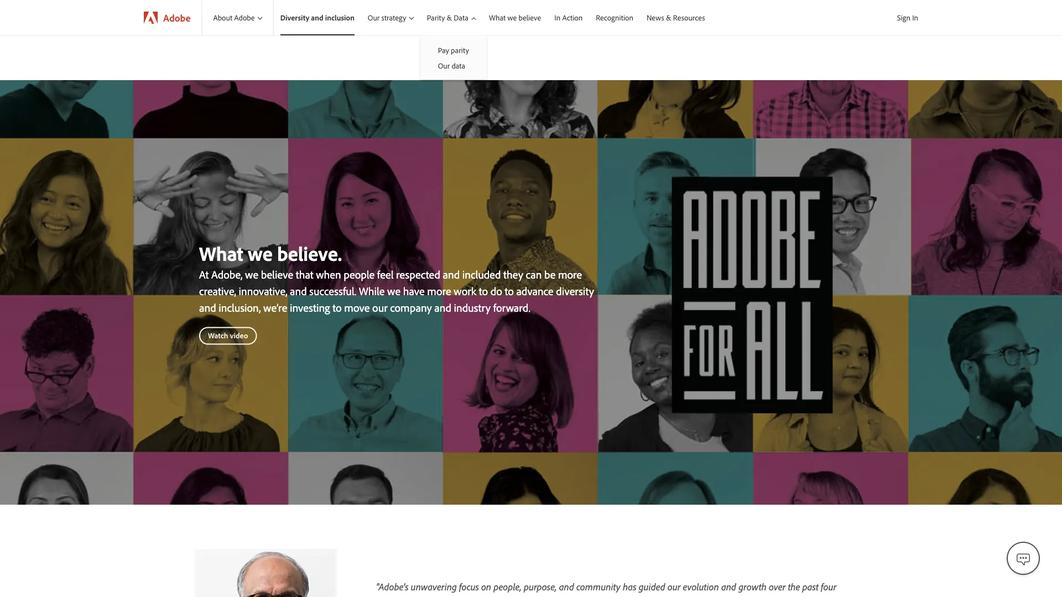 Task type: describe. For each thing, give the bounding box(es) containing it.
pay parity link
[[421, 43, 487, 58]]

0 horizontal spatial the
[[636, 596, 648, 598]]

inclusion
[[325, 13, 355, 23]]

parity
[[427, 13, 445, 23]]

they
[[504, 268, 524, 282]]

move
[[344, 301, 370, 315]]

four
[[821, 581, 837, 594]]

& for parity
[[447, 13, 452, 23]]

we
[[678, 596, 690, 598]]

decades
[[376, 596, 408, 598]]

successful.
[[310, 284, 357, 298]]

and right diversity
[[311, 13, 324, 23]]

news & resources
[[647, 13, 705, 23]]

feel
[[377, 268, 394, 282]]

resources
[[799, 596, 835, 598]]

news
[[647, 13, 665, 23]]

shantanu naryan image
[[195, 550, 337, 598]]

over
[[769, 581, 786, 594]]

our strategy
[[368, 13, 407, 23]]

at
[[199, 268, 209, 282]]

an
[[552, 596, 562, 598]]

our data
[[438, 61, 466, 70]]

are
[[692, 596, 705, 598]]

believe.
[[277, 241, 342, 266]]

strategy
[[382, 13, 407, 23]]

what we believe. at adobe, we believe that when people feel respected and included they can be more creative, innovative, and successful. while we have more work to do to advance diversity and inclusion, we're investing to move our company and industry forward.
[[199, 241, 594, 315]]

and down unwavering
[[410, 596, 425, 598]]

impact
[[564, 596, 591, 598]]

in inside sign in button
[[913, 13, 919, 22]]

sign in button
[[895, 8, 921, 27]]

unwavering
[[411, 581, 457, 594]]

0 vertical spatial believe
[[519, 13, 542, 23]]

recognition
[[596, 13, 634, 23]]

creative,
[[199, 284, 236, 298]]

to down growth on the right of the page
[[751, 596, 758, 598]]

pay parity
[[438, 45, 469, 55]]

watch
[[208, 331, 228, 340]]

our strategy button
[[361, 0, 421, 35]]

can
[[526, 268, 542, 282]]

past
[[803, 581, 819, 594]]

parity & data
[[427, 13, 469, 23]]

diversity and inclusion
[[280, 13, 355, 23]]

industry
[[454, 301, 491, 315]]

evolution
[[683, 581, 719, 594]]

group containing pay parity
[[421, 35, 487, 80]]

to left the do
[[479, 284, 488, 298]]

we inside the what we believe link
[[508, 13, 517, 23]]

people,
[[494, 581, 522, 594]]

invent
[[610, 596, 634, 598]]

included
[[463, 268, 501, 282]]

using
[[761, 596, 781, 598]]

parity
[[451, 45, 469, 55]]

what we believe
[[489, 13, 542, 23]]

adobe inside popup button
[[234, 13, 255, 23]]

we're
[[263, 301, 287, 315]]

about adobe
[[213, 13, 255, 23]]

growth
[[739, 581, 767, 594]]

make
[[528, 596, 549, 598]]

respected
[[396, 268, 441, 282]]

pay
[[438, 45, 449, 55]]

investing
[[290, 301, 330, 315]]

purpose,
[[524, 581, 557, 594]]

& for news
[[666, 13, 672, 23]]

and down that
[[290, 284, 307, 298]]

and left industry
[[435, 301, 452, 315]]

on
[[482, 581, 492, 594]]

in action
[[555, 13, 583, 23]]

diversity
[[280, 13, 309, 23]]

parity & data button
[[421, 0, 483, 35]]

company
[[390, 301, 432, 315]]

adobe link
[[133, 0, 202, 35]]

be
[[545, 268, 556, 282]]



Task type: vqa. For each thing, say whether or not it's contained in the screenshot.
Acrobat Pro
no



Task type: locate. For each thing, give the bounding box(es) containing it.
our inside group
[[438, 61, 450, 70]]

0 vertical spatial what
[[489, 13, 506, 23]]

& right news
[[666, 13, 672, 23]]

work
[[454, 284, 477, 298]]

people
[[344, 268, 375, 282]]

the left past
[[788, 581, 801, 594]]

watch video link
[[199, 327, 257, 345]]

adobe left about
[[163, 11, 191, 24]]

have
[[403, 284, 425, 298]]

in right sign
[[913, 13, 919, 22]]

about adobe button
[[202, 0, 273, 35]]

1 vertical spatial our
[[438, 61, 450, 70]]

believe left in action
[[519, 13, 542, 23]]

adobe
[[163, 11, 191, 24], [234, 13, 255, 23]]

1 horizontal spatial what
[[489, 13, 506, 23]]

and up committed
[[722, 581, 737, 594]]

inclusion,
[[219, 301, 261, 315]]

1 horizontal spatial in
[[913, 13, 919, 22]]

& left data
[[447, 13, 452, 23]]

and up impact
[[559, 581, 574, 594]]

our down focus
[[459, 596, 472, 598]]

2 in from the left
[[555, 13, 561, 23]]

we
[[508, 13, 517, 23], [248, 241, 273, 266], [245, 268, 259, 282], [388, 284, 401, 298]]

1 horizontal spatial believe
[[519, 13, 542, 23]]

1 & from the left
[[447, 13, 452, 23]]

in action link
[[548, 0, 590, 35]]

sign in
[[898, 13, 919, 22]]

about
[[213, 13, 233, 23]]

adobe,
[[211, 268, 243, 282]]

to right the do
[[505, 284, 514, 298]]

inspires
[[427, 596, 456, 598]]

our up we at the right of the page
[[668, 581, 681, 594]]

our left strategy
[[368, 13, 380, 23]]

1 horizontal spatial adobe
[[234, 13, 255, 23]]

innovative,
[[239, 284, 288, 298]]

the down guided
[[636, 596, 648, 598]]

news & resources link
[[640, 0, 712, 35]]

1 in from the left
[[913, 13, 919, 22]]

data
[[454, 13, 469, 23]]

the
[[788, 581, 801, 594], [636, 596, 648, 598]]

1 vertical spatial the
[[636, 596, 648, 598]]

and
[[311, 13, 324, 23], [443, 268, 460, 282], [290, 284, 307, 298], [199, 301, 216, 315], [435, 301, 452, 315], [559, 581, 574, 594], [722, 581, 737, 594], [410, 596, 425, 598], [593, 596, 608, 598]]

1 horizontal spatial more
[[558, 268, 582, 282]]

0 horizontal spatial our
[[368, 13, 380, 23]]

in
[[913, 13, 919, 22], [555, 13, 561, 23]]

in left action
[[555, 13, 561, 23]]

what up adobe,
[[199, 241, 243, 266]]

future.
[[651, 596, 675, 598]]

do
[[491, 284, 502, 298]]

0 horizontal spatial in
[[555, 13, 561, 23]]

0 horizontal spatial believe
[[261, 268, 293, 282]]

our down over
[[784, 596, 797, 598]]

watch video
[[208, 331, 248, 340]]

has
[[623, 581, 637, 594]]

and down community
[[593, 596, 608, 598]]

our down 'while'
[[373, 301, 388, 315]]

0 horizontal spatial what
[[199, 241, 243, 266]]

1 vertical spatial what
[[199, 241, 243, 266]]

1 vertical spatial more
[[427, 284, 451, 298]]

&
[[447, 13, 452, 23], [666, 13, 672, 23]]

employees
[[474, 596, 515, 598]]

data
[[452, 61, 466, 70]]

committed
[[707, 596, 748, 598]]

our left 'data' on the top of the page
[[438, 61, 450, 70]]

0 vertical spatial the
[[788, 581, 801, 594]]

1 horizontal spatial our
[[438, 61, 450, 70]]

our
[[373, 301, 388, 315], [668, 581, 681, 594], [459, 596, 472, 598], [784, 596, 797, 598]]

what we believe link
[[483, 0, 548, 35]]

advance
[[517, 284, 554, 298]]

when
[[316, 268, 341, 282]]

our inside dropdown button
[[368, 13, 380, 23]]

our data link
[[421, 58, 487, 73]]

& inside dropdown button
[[447, 13, 452, 23]]

what right data
[[489, 13, 506, 23]]

what for believe.
[[199, 241, 243, 266]]

0 horizontal spatial adobe
[[163, 11, 191, 24]]

1 horizontal spatial the
[[788, 581, 801, 594]]

resources
[[674, 13, 705, 23]]

group
[[421, 35, 487, 80]]

"adobe's
[[376, 581, 409, 594]]

0 horizontal spatial more
[[427, 284, 451, 298]]

diversity and inclusion link
[[274, 0, 361, 35]]

in inside in action link
[[555, 13, 561, 23]]

our for our data
[[438, 61, 450, 70]]

what for believe
[[489, 13, 506, 23]]

0 horizontal spatial &
[[447, 13, 452, 23]]

more right have
[[427, 284, 451, 298]]

to down people,
[[518, 596, 525, 598]]

1 horizontal spatial &
[[666, 13, 672, 23]]

what
[[489, 13, 506, 23], [199, 241, 243, 266]]

sign
[[898, 13, 911, 22]]

adobe right about
[[234, 13, 255, 23]]

"adobe's unwavering focus on people, purpose, and community has guided our evolution and growth over the past four decades and inspires our employees to make an impact and invent the future. we are committed to using our resources an
[[376, 581, 858, 598]]

focus
[[459, 581, 479, 594]]

believe inside "what we believe. at adobe, we believe that when people feel respected and included they can be more creative, innovative, and successful. while we have more work to do to advance diversity and inclusion, we're investing to move our company and industry forward."
[[261, 268, 293, 282]]

and down creative,
[[199, 301, 216, 315]]

our for our strategy
[[368, 13, 380, 23]]

believe up innovative,
[[261, 268, 293, 282]]

believe
[[519, 13, 542, 23], [261, 268, 293, 282]]

action
[[563, 13, 583, 23]]

1 vertical spatial believe
[[261, 268, 293, 282]]

recognition link
[[590, 0, 640, 35]]

that
[[296, 268, 314, 282]]

our inside "what we believe. at adobe, we believe that when people feel respected and included they can be more creative, innovative, and successful. while we have more work to do to advance diversity and inclusion, we're investing to move our company and industry forward."
[[373, 301, 388, 315]]

forward.
[[494, 301, 531, 315]]

0 vertical spatial our
[[368, 13, 380, 23]]

and up work
[[443, 268, 460, 282]]

guided
[[639, 581, 666, 594]]

while
[[359, 284, 385, 298]]

more
[[558, 268, 582, 282], [427, 284, 451, 298]]

2 & from the left
[[666, 13, 672, 23]]

our
[[368, 13, 380, 23], [438, 61, 450, 70]]

diversity
[[556, 284, 594, 298]]

what inside "what we believe. at adobe, we believe that when people feel respected and included they can be more creative, innovative, and successful. while we have more work to do to advance diversity and inclusion, we're investing to move our company and industry forward."
[[199, 241, 243, 266]]

community
[[577, 581, 621, 594]]

to down the 'successful.'
[[333, 301, 342, 315]]

more up diversity
[[558, 268, 582, 282]]

0 vertical spatial more
[[558, 268, 582, 282]]

video
[[230, 331, 248, 340]]



